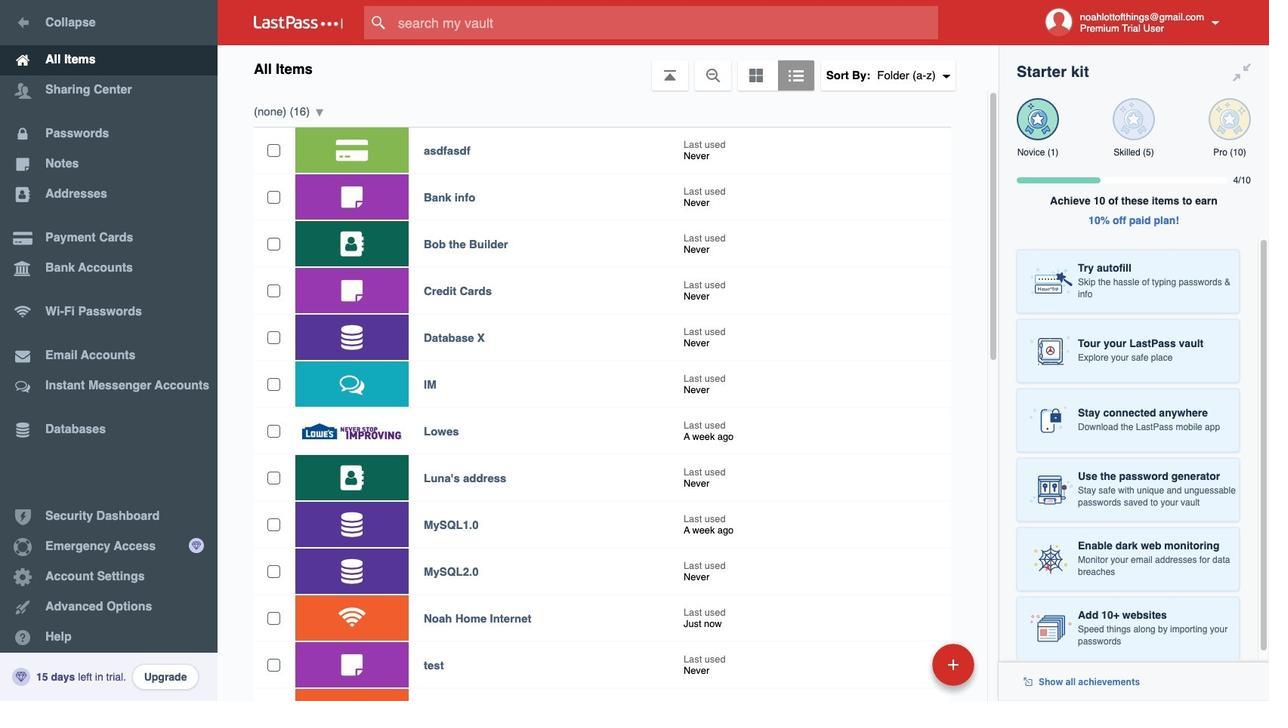 Task type: locate. For each thing, give the bounding box(es) containing it.
Search search field
[[364, 6, 968, 39]]

new item element
[[829, 644, 980, 687]]



Task type: describe. For each thing, give the bounding box(es) containing it.
search my vault text field
[[364, 6, 968, 39]]

lastpass image
[[254, 16, 343, 29]]

vault options navigation
[[218, 45, 999, 91]]

new item navigation
[[829, 640, 984, 702]]

main navigation navigation
[[0, 0, 218, 702]]



Task type: vqa. For each thing, say whether or not it's contained in the screenshot.
search my vault text field
yes



